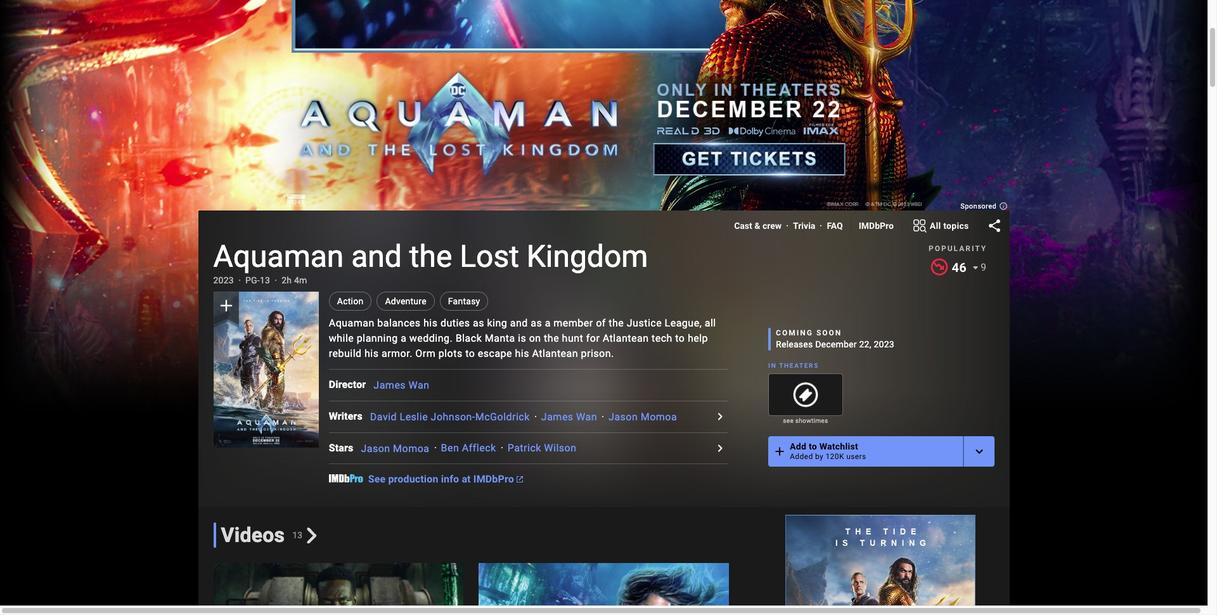 Task type: vqa. For each thing, say whether or not it's contained in the screenshot.
Napoleon
no



Task type: locate. For each thing, give the bounding box(es) containing it.
0 vertical spatial aquaman
[[213, 239, 344, 275]]

0 horizontal spatial to
[[466, 348, 475, 360]]

all
[[705, 317, 717, 329]]

a left member
[[545, 317, 551, 329]]

his down the "is"
[[515, 348, 530, 360]]

the right on
[[544, 332, 560, 344]]

1 vertical spatial aquaman
[[329, 317, 375, 329]]

coming
[[777, 328, 814, 337]]

johnson-
[[431, 411, 476, 423]]

jason
[[609, 411, 638, 423], [361, 442, 391, 454]]

jason momoa button
[[609, 411, 678, 423], [361, 442, 430, 454]]

see full cast and crew image
[[713, 409, 728, 424], [713, 441, 728, 456]]

1 vertical spatial jason
[[361, 442, 391, 454]]

see full cast and crew element
[[329, 378, 374, 393]]

his up wedding.
[[424, 317, 438, 329]]

0 horizontal spatial jason
[[361, 442, 391, 454]]

aquaman for aquaman balances his duties as king and as a member of the justice league, all while planning a wedding. black manta is on the hunt for atlantean tech to help rebuild his armor. orm plots to escape his atlantean prison.
[[329, 317, 375, 329]]

writers button
[[329, 409, 370, 424]]

see
[[368, 473, 386, 485]]

patrick wilson button
[[508, 442, 577, 454]]

2 horizontal spatial the
[[609, 317, 624, 329]]

1 horizontal spatial wan
[[577, 411, 598, 423]]

black
[[456, 332, 482, 344]]

in
[[769, 362, 777, 369]]

to down black in the left bottom of the page
[[466, 348, 475, 360]]

jason momoa
[[609, 411, 678, 423], [361, 442, 430, 454]]

james wan button up "wilson"
[[542, 411, 598, 423]]

in theaters
[[769, 362, 820, 369]]

tech
[[652, 332, 673, 344]]

for
[[587, 332, 600, 344]]

13 inside button
[[260, 275, 270, 285]]

while
[[329, 332, 354, 344]]

1 vertical spatial james
[[542, 411, 574, 423]]

adventure
[[385, 296, 427, 306]]

0 vertical spatial jason
[[609, 411, 638, 423]]

1 horizontal spatial 13
[[293, 531, 303, 541]]

1 vertical spatial 2023
[[874, 339, 895, 349]]

0 vertical spatial see full cast and crew image
[[713, 409, 728, 424]]

james up david
[[374, 379, 406, 391]]

0 vertical spatial james wan
[[374, 379, 430, 391]]

0 vertical spatial jason momoa button
[[609, 411, 678, 423]]

wan up "wilson"
[[577, 411, 598, 423]]

and up the action button
[[352, 239, 402, 275]]

to inside add to watchlist added by 120k users
[[809, 441, 818, 451]]

aquaman inside 'aquaman balances his duties as king and as a member of the justice league, all while planning a wedding. black manta is on the hunt for atlantean tech to help rebuild his armor. orm plots to escape his atlantean prison.'
[[329, 317, 375, 329]]

1 vertical spatial atlantean
[[533, 348, 579, 360]]

momoa
[[641, 411, 678, 423], [393, 442, 430, 454]]

0 horizontal spatial his
[[365, 348, 379, 360]]

stars
[[329, 442, 354, 454]]

james wan button down armor.
[[374, 379, 430, 391]]

0 horizontal spatial imdbpro
[[474, 473, 514, 485]]

0 horizontal spatial a
[[401, 332, 407, 344]]

atlantean down justice
[[603, 332, 649, 344]]

his
[[424, 317, 438, 329], [365, 348, 379, 360], [515, 348, 530, 360]]

fantasy
[[448, 296, 481, 306]]

0 vertical spatial and
[[352, 239, 402, 275]]

1 horizontal spatial momoa
[[641, 411, 678, 423]]

aquaman
[[213, 239, 344, 275], [329, 317, 375, 329]]

releases
[[777, 339, 814, 349]]

0 vertical spatial 13
[[260, 275, 270, 285]]

0 vertical spatial james
[[374, 379, 406, 391]]

to up the by
[[809, 441, 818, 451]]

13 left chevron right inline image
[[293, 531, 303, 541]]

james wan button
[[374, 379, 430, 391], [542, 411, 598, 423]]

0 horizontal spatial jason momoa button
[[361, 442, 430, 454]]

1 horizontal spatial james wan button
[[542, 411, 598, 423]]

james wan down armor.
[[374, 379, 430, 391]]

and inside 'aquaman balances his duties as king and as a member of the justice league, all while planning a wedding. black manta is on the hunt for atlantean tech to help rebuild his armor. orm plots to escape his atlantean prison.'
[[510, 317, 528, 329]]

1 vertical spatial jason momoa button
[[361, 442, 430, 454]]

director
[[329, 379, 366, 391]]

david
[[370, 411, 397, 423]]

1 horizontal spatial a
[[545, 317, 551, 329]]

0 horizontal spatial 13
[[260, 275, 270, 285]]

chevron right inline image
[[304, 527, 320, 544]]

james wan
[[374, 379, 430, 391], [542, 411, 598, 423]]

popularity
[[929, 244, 988, 253]]

13
[[260, 275, 270, 285], [293, 531, 303, 541]]

to
[[676, 332, 685, 344], [466, 348, 475, 360], [809, 441, 818, 451]]

0 horizontal spatial jason momoa
[[361, 442, 430, 454]]

1 vertical spatial wan
[[577, 411, 598, 423]]

1 vertical spatial a
[[401, 332, 407, 344]]

the up adventure button
[[410, 239, 453, 275]]

pg-13 button
[[245, 274, 270, 287]]

1 see full cast and crew image from the top
[[713, 409, 728, 424]]

the right of
[[609, 317, 624, 329]]

1 horizontal spatial 2023
[[874, 339, 895, 349]]

and up the "is"
[[510, 317, 528, 329]]

0 horizontal spatial james
[[374, 379, 406, 391]]

atlantean down hunt
[[533, 348, 579, 360]]

james up "wilson"
[[542, 411, 574, 423]]

see showtimes
[[784, 417, 829, 424]]

david leslie johnson-mcgoldrick
[[370, 411, 530, 423]]

aquaman and the lost kingdom
[[213, 239, 649, 275]]

aquaman up 2h
[[213, 239, 344, 275]]

1 horizontal spatial atlantean
[[603, 332, 649, 344]]

see showtimes link
[[769, 416, 844, 426]]

0 horizontal spatial as
[[473, 317, 485, 329]]

0 vertical spatial wan
[[409, 379, 430, 391]]

production
[[389, 473, 439, 485]]

9
[[981, 261, 987, 273]]

13 left 2h
[[260, 275, 270, 285]]

wan up leslie
[[409, 379, 430, 391]]

as up black in the left bottom of the page
[[473, 317, 485, 329]]

1 horizontal spatial as
[[531, 317, 542, 329]]

0 horizontal spatial and
[[352, 239, 402, 275]]

46
[[953, 260, 967, 275]]

showtimes
[[796, 417, 829, 424]]

aquaman for aquaman and the lost kingdom
[[213, 239, 344, 275]]

imdbpro button
[[859, 219, 894, 232]]

120k
[[826, 452, 845, 461]]

a
[[545, 317, 551, 329], [401, 332, 407, 344]]

league,
[[665, 317, 702, 329]]

arrow drop down image
[[969, 260, 984, 275]]

launch inline image
[[517, 477, 523, 483]]

cast
[[735, 221, 753, 231]]

1 vertical spatial the
[[609, 317, 624, 329]]

2 see full cast and crew image from the top
[[713, 441, 728, 456]]

0 horizontal spatial atlantean
[[533, 348, 579, 360]]

all topics button
[[903, 216, 980, 236]]

aquaman up while
[[329, 317, 375, 329]]

0 vertical spatial momoa
[[641, 411, 678, 423]]

see production info at imdbpro
[[368, 473, 514, 485]]

imdbpro right faq
[[859, 221, 894, 231]]

wedding.
[[410, 332, 453, 344]]

imdbpro left launch inline image
[[474, 473, 514, 485]]

0 vertical spatial atlantean
[[603, 332, 649, 344]]

the
[[410, 239, 453, 275], [609, 317, 624, 329], [544, 332, 560, 344]]

2023 left "pg-"
[[213, 275, 234, 285]]

1 vertical spatial see full cast and crew image
[[713, 441, 728, 456]]

0 horizontal spatial james wan
[[374, 379, 430, 391]]

0 vertical spatial the
[[410, 239, 453, 275]]

1 horizontal spatial jason momoa
[[609, 411, 678, 423]]

4m
[[294, 275, 307, 285]]

plots
[[439, 348, 463, 360]]

group
[[213, 292, 319, 448], [769, 373, 844, 416], [213, 563, 464, 615], [479, 563, 729, 615], [745, 563, 995, 615]]

2023 inside coming soon releases december 22, 2023
[[874, 339, 895, 349]]

escape
[[478, 348, 513, 360]]

1 horizontal spatial to
[[676, 332, 685, 344]]

watchlist
[[820, 441, 859, 451]]

as
[[473, 317, 485, 329], [531, 317, 542, 329]]

as up on
[[531, 317, 542, 329]]

1 vertical spatial and
[[510, 317, 528, 329]]

2023 right 22,
[[874, 339, 895, 349]]

0 horizontal spatial 2023
[[213, 275, 234, 285]]

0 vertical spatial imdbpro
[[859, 221, 894, 231]]

0 horizontal spatial james wan button
[[374, 379, 430, 391]]

0 vertical spatial 2023
[[213, 275, 234, 285]]

atlantean
[[603, 332, 649, 344], [533, 348, 579, 360]]

1 vertical spatial 13
[[293, 531, 303, 541]]

his down planning
[[365, 348, 379, 360]]

1 vertical spatial jason momoa
[[361, 442, 430, 454]]

official trailer image
[[479, 563, 729, 615]]

1 vertical spatial james wan
[[542, 411, 598, 423]]

kingdom
[[527, 239, 649, 275]]

to down the league,
[[676, 332, 685, 344]]

a down balances
[[401, 332, 407, 344]]

affleck
[[462, 442, 496, 454]]

1 horizontal spatial the
[[544, 332, 560, 344]]

2 horizontal spatial to
[[809, 441, 818, 451]]

1 vertical spatial momoa
[[393, 442, 430, 454]]

james wan up "wilson"
[[542, 411, 598, 423]]

2 vertical spatial to
[[809, 441, 818, 451]]

1 horizontal spatial and
[[510, 317, 528, 329]]

0 horizontal spatial momoa
[[393, 442, 430, 454]]

faq
[[827, 221, 844, 231]]

pg-
[[245, 275, 260, 285]]

ben
[[441, 442, 459, 454]]

2023
[[213, 275, 234, 285], [874, 339, 895, 349]]

0 vertical spatial james wan button
[[374, 379, 430, 391]]



Task type: describe. For each thing, give the bounding box(es) containing it.
2h
[[282, 275, 292, 285]]

david leslie johnson-mcgoldrick button
[[370, 411, 530, 423]]

0 vertical spatial a
[[545, 317, 551, 329]]

is
[[518, 332, 527, 344]]

1 horizontal spatial his
[[424, 317, 438, 329]]

add image
[[773, 444, 788, 459]]

add to watchlist added by 120k users
[[790, 441, 867, 461]]

topics
[[944, 221, 970, 231]]

1 vertical spatial imdbpro
[[474, 473, 514, 485]]

jason momoa and patrick wilson in aquaman and the lost kingdom (2023) image
[[213, 292, 319, 448]]

ben affleck
[[441, 442, 496, 454]]

22,
[[860, 339, 872, 349]]

ben affleck button
[[441, 442, 496, 454]]

see showtimes image
[[770, 374, 843, 415]]

duties
[[441, 317, 470, 329]]

0 horizontal spatial wan
[[409, 379, 430, 391]]

2 horizontal spatial his
[[515, 348, 530, 360]]

december
[[816, 339, 858, 349]]

1 as from the left
[[473, 317, 485, 329]]

balances
[[378, 317, 421, 329]]

writers
[[329, 411, 363, 423]]

aquaman balances his duties as king and as a member of the justice league, all while planning a wedding. black manta is on the hunt for atlantean tech to help rebuild his armor. orm plots to escape his atlantean prison.
[[329, 317, 717, 360]]

see full cast and crew image for momoa
[[713, 409, 728, 424]]

added
[[790, 452, 814, 461]]

teaser trailer image
[[745, 563, 995, 615]]

2023 button
[[213, 274, 234, 287]]

armor.
[[382, 348, 413, 360]]

share on social media image
[[987, 218, 1003, 233]]

2 vertical spatial the
[[544, 332, 560, 344]]

0 vertical spatial to
[[676, 332, 685, 344]]

action
[[337, 296, 364, 306]]

see
[[784, 417, 794, 424]]

sponsored
[[961, 202, 999, 211]]

patrick
[[508, 442, 542, 454]]

users
[[847, 452, 867, 461]]

lost
[[460, 239, 519, 275]]

see full cast and crew image for wilson
[[713, 441, 728, 456]]

1 vertical spatial to
[[466, 348, 475, 360]]

leslie
[[400, 411, 428, 423]]

help
[[688, 332, 709, 344]]

patrick wilson
[[508, 442, 577, 454]]

all
[[931, 221, 942, 231]]

wilson
[[544, 442, 577, 454]]

faq button
[[827, 219, 844, 232]]

all topics
[[931, 221, 970, 231]]

king
[[487, 317, 508, 329]]

1 horizontal spatial james wan
[[542, 411, 598, 423]]

trivia
[[794, 221, 816, 231]]

at
[[462, 473, 471, 485]]

justice
[[627, 317, 662, 329]]

videos
[[221, 524, 285, 548]]

crew
[[763, 221, 782, 231]]

0 horizontal spatial the
[[410, 239, 453, 275]]

by
[[816, 452, 824, 461]]

info
[[441, 473, 459, 485]]

add title to another list image
[[972, 444, 987, 459]]

pg-13
[[245, 275, 270, 285]]

see production info at imdbpro button
[[368, 473, 523, 485]]

cast & crew
[[735, 221, 782, 231]]

on
[[530, 332, 542, 344]]

prison.
[[581, 348, 615, 360]]

cast & crew button
[[735, 219, 782, 232]]

&
[[755, 221, 761, 231]]

orm
[[416, 348, 436, 360]]

1 horizontal spatial imdbpro
[[859, 221, 894, 231]]

adventure button
[[377, 292, 435, 311]]

rebuild
[[329, 348, 362, 360]]

soon
[[817, 328, 843, 337]]

1 vertical spatial james wan button
[[542, 411, 598, 423]]

coming soon releases december 22, 2023
[[777, 328, 895, 349]]

theaters
[[780, 362, 820, 369]]

0 vertical spatial jason momoa
[[609, 411, 678, 423]]

see showtimes group
[[769, 373, 844, 426]]

planning
[[357, 332, 398, 344]]

manta
[[485, 332, 516, 344]]

action button
[[329, 292, 372, 311]]

1 horizontal spatial jason
[[609, 411, 638, 423]]

hunt
[[562, 332, 584, 344]]

2h 4m
[[282, 275, 307, 285]]

trivia button
[[794, 219, 816, 232]]

1 horizontal spatial james
[[542, 411, 574, 423]]

of
[[596, 317, 606, 329]]

fantasy button
[[440, 292, 489, 311]]

official trailer 2 image
[[213, 563, 464, 615]]

member
[[554, 317, 594, 329]]

categories image
[[913, 218, 928, 233]]

1 horizontal spatial jason momoa button
[[609, 411, 678, 423]]

stars button
[[329, 441, 361, 456]]

mcgoldrick
[[476, 411, 530, 423]]

add
[[790, 441, 807, 451]]

2 as from the left
[[531, 317, 542, 329]]



